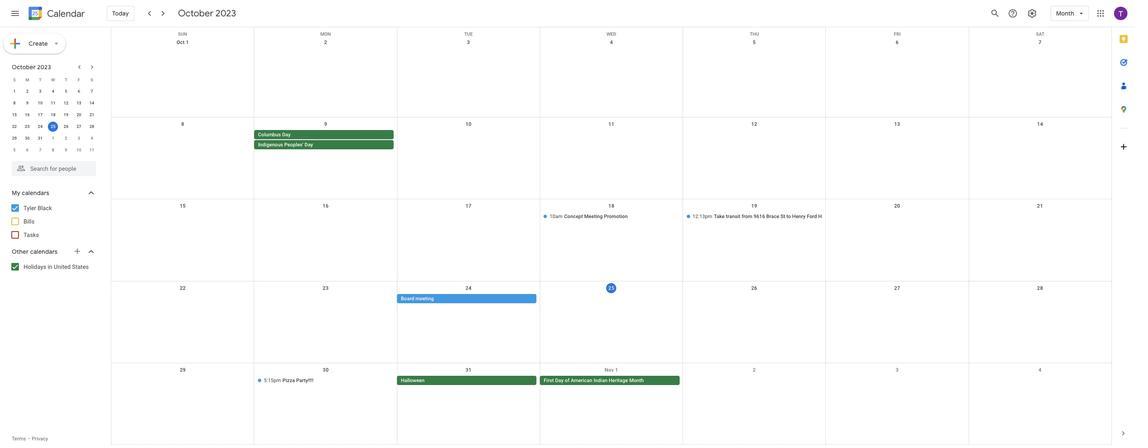 Task type: vqa. For each thing, say whether or not it's contained in the screenshot.
be
no



Task type: describe. For each thing, give the bounding box(es) containing it.
24 element
[[35, 122, 45, 132]]

8 inside row
[[52, 148, 54, 153]]

month inside popup button
[[1056, 10, 1074, 17]]

1 vertical spatial october
[[12, 63, 36, 71]]

st
[[781, 214, 785, 220]]

tyler
[[24, 205, 36, 212]]

1 horizontal spatial 16
[[323, 204, 329, 209]]

meeting
[[416, 296, 434, 302]]

f
[[78, 78, 80, 82]]

calendar element
[[27, 5, 85, 24]]

privacy link
[[32, 437, 48, 442]]

14 for october 2023
[[89, 101, 94, 105]]

Search for people text field
[[17, 161, 91, 176]]

1 up "15" "element"
[[13, 89, 16, 94]]

sun
[[178, 32, 187, 37]]

25 cell
[[47, 121, 60, 133]]

terms – privacy
[[12, 437, 48, 442]]

31 for nov 1
[[466, 368, 472, 373]]

other calendars button
[[2, 245, 104, 259]]

in
[[48, 264, 52, 271]]

m
[[25, 78, 29, 82]]

11 element
[[48, 98, 58, 108]]

thu
[[750, 32, 759, 37]]

my calendars
[[12, 189, 49, 197]]

nov
[[605, 368, 614, 373]]

row containing oct 1
[[111, 36, 1112, 118]]

20 element
[[74, 110, 84, 120]]

23 inside grid
[[25, 124, 30, 129]]

10 for sun
[[466, 122, 472, 127]]

cell containing columbus day
[[254, 130, 397, 150]]

17 element
[[35, 110, 45, 120]]

american
[[571, 378, 592, 384]]

2 t from the left
[[65, 78, 67, 82]]

november 10 element
[[74, 145, 84, 155]]

–
[[27, 437, 30, 442]]

indian
[[594, 378, 608, 384]]

2 vertical spatial 6
[[26, 148, 29, 153]]

27 element
[[74, 122, 84, 132]]

10am
[[550, 214, 563, 220]]

mon
[[320, 32, 331, 37]]

columbus day button
[[254, 130, 394, 140]]

30 for 1
[[25, 136, 30, 141]]

bills
[[24, 218, 35, 225]]

12:13pm take transit from 9616 brace st to henry ford hospital
[[693, 214, 837, 220]]

board
[[401, 296, 414, 302]]

5 for 1
[[65, 89, 67, 94]]

30 for nov 1
[[323, 368, 329, 373]]

12 for sun
[[751, 122, 757, 127]]

november 1 element
[[48, 134, 58, 144]]

calendars for other calendars
[[30, 248, 58, 256]]

add other calendars image
[[73, 247, 82, 256]]

row containing sun
[[111, 27, 1112, 37]]

oct 1
[[177, 39, 189, 45]]

1 vertical spatial october 2023
[[12, 63, 51, 71]]

15 inside grid
[[180, 204, 186, 209]]

27 inside october 2023 grid
[[77, 124, 81, 129]]

holidays in united states
[[24, 264, 89, 271]]

my calendars button
[[2, 187, 104, 200]]

today button
[[107, 3, 134, 24]]

pizza
[[283, 378, 295, 384]]

tasks
[[24, 232, 39, 239]]

holidays
[[24, 264, 46, 271]]

party!!!!
[[296, 378, 314, 384]]

15 inside "element"
[[12, 113, 17, 117]]

30 element
[[22, 134, 32, 144]]

board meeting
[[401, 296, 434, 302]]

terms link
[[12, 437, 26, 442]]

first
[[544, 378, 554, 384]]

tue
[[464, 32, 473, 37]]

9 inside row
[[65, 148, 67, 153]]

from
[[742, 214, 752, 220]]

1 right "nov"
[[615, 368, 618, 373]]

25 inside cell
[[51, 124, 56, 129]]

5 inside 'element'
[[13, 148, 16, 153]]

black
[[38, 205, 52, 212]]

grid containing oct 1
[[111, 27, 1112, 446]]

8 for sun
[[181, 122, 184, 127]]

1 horizontal spatial october
[[178, 8, 213, 19]]

22 inside grid
[[180, 286, 186, 291]]

10 element
[[35, 98, 45, 108]]

17 inside row group
[[38, 113, 43, 117]]

row containing 5
[[8, 145, 98, 156]]

columbus
[[258, 132, 281, 138]]

heritage
[[609, 378, 628, 384]]

10 for october 2023
[[38, 101, 43, 105]]

12 element
[[61, 98, 71, 108]]

calendar heading
[[45, 8, 85, 20]]

settings menu image
[[1027, 8, 1037, 18]]

26 element
[[61, 122, 71, 132]]

w
[[51, 78, 55, 82]]

2 vertical spatial 7
[[39, 148, 41, 153]]

14 element
[[87, 98, 97, 108]]

november 5 element
[[9, 145, 19, 155]]

12:13pm
[[693, 214, 712, 220]]

21 element
[[87, 110, 97, 120]]

1 vertical spatial 23
[[323, 286, 329, 291]]

month button
[[1051, 3, 1089, 24]]

create
[[29, 40, 48, 47]]

21 inside grid
[[1037, 204, 1043, 209]]

november 8 element
[[48, 145, 58, 155]]

privacy
[[32, 437, 48, 442]]

19 element
[[61, 110, 71, 120]]

promotion
[[604, 214, 628, 220]]

halloween button
[[397, 376, 537, 386]]

13 for october 2023
[[77, 101, 81, 105]]

calendar
[[47, 8, 85, 20]]

peoples'
[[284, 142, 303, 148]]

oct
[[177, 39, 185, 45]]

9616
[[754, 214, 765, 220]]

1 horizontal spatial 27
[[894, 286, 900, 291]]

1 horizontal spatial 25
[[609, 286, 615, 291]]

1 horizontal spatial 26
[[751, 286, 757, 291]]

13 for sun
[[894, 122, 900, 127]]

5 for oct 1
[[753, 39, 756, 45]]

28 inside grid
[[1037, 286, 1043, 291]]

0 vertical spatial 2023
[[216, 8, 236, 19]]

of
[[565, 378, 570, 384]]

day for first
[[555, 378, 564, 384]]

to
[[787, 214, 791, 220]]

concept
[[564, 214, 583, 220]]



Task type: locate. For each thing, give the bounding box(es) containing it.
0 horizontal spatial october 2023
[[12, 63, 51, 71]]

cell
[[111, 130, 254, 150], [254, 130, 397, 150], [397, 130, 540, 150], [540, 130, 683, 150], [683, 130, 826, 150], [826, 130, 969, 150], [111, 212, 254, 222], [397, 212, 540, 222], [826, 212, 969, 222], [111, 294, 254, 304], [254, 294, 397, 304], [540, 294, 683, 304], [826, 294, 969, 304], [969, 294, 1112, 304], [111, 376, 254, 386], [683, 376, 826, 386], [826, 376, 969, 386]]

31 down 24 element
[[38, 136, 43, 141]]

october 2023 grid
[[8, 74, 98, 156]]

0 horizontal spatial 22
[[12, 124, 17, 129]]

0 horizontal spatial 14
[[89, 101, 94, 105]]

day
[[282, 132, 291, 138], [305, 142, 313, 148], [555, 378, 564, 384]]

day left of
[[555, 378, 564, 384]]

november 3 element
[[74, 134, 84, 144]]

month right 'heritage'
[[629, 378, 644, 384]]

6 down fri
[[896, 39, 899, 45]]

november 2 element
[[61, 134, 71, 144]]

16 inside october 2023 grid
[[25, 113, 30, 117]]

18 inside row group
[[51, 113, 56, 117]]

18 up promotion
[[609, 204, 615, 209]]

0 horizontal spatial 10
[[38, 101, 43, 105]]

nov 1
[[605, 368, 618, 373]]

8 for october 2023
[[13, 101, 16, 105]]

1 vertical spatial 6
[[78, 89, 80, 94]]

0 vertical spatial 28
[[89, 124, 94, 129]]

30 inside row group
[[25, 136, 30, 141]]

month inside button
[[629, 378, 644, 384]]

1 horizontal spatial 23
[[323, 286, 329, 291]]

22 inside row group
[[12, 124, 17, 129]]

1 horizontal spatial day
[[305, 142, 313, 148]]

6 for 1
[[78, 89, 80, 94]]

6 down 30 element
[[26, 148, 29, 153]]

14 inside grid
[[1037, 122, 1043, 127]]

11 inside grid
[[609, 122, 615, 127]]

7 up 14 element
[[91, 89, 93, 94]]

22
[[12, 124, 17, 129], [180, 286, 186, 291]]

transit
[[726, 214, 740, 220]]

16 element
[[22, 110, 32, 120]]

10 inside row
[[77, 148, 81, 153]]

t
[[39, 78, 42, 82], [65, 78, 67, 82]]

0 horizontal spatial 18
[[51, 113, 56, 117]]

my calendars list
[[2, 202, 104, 242]]

2 horizontal spatial 7
[[1039, 39, 1042, 45]]

9
[[26, 101, 29, 105], [324, 122, 327, 127], [65, 148, 67, 153]]

my
[[12, 189, 20, 197]]

0 vertical spatial 11
[[51, 101, 56, 105]]

23
[[25, 124, 30, 129], [323, 286, 329, 291]]

19 down 12 element
[[64, 113, 68, 117]]

2 vertical spatial 11
[[89, 148, 94, 153]]

23 element
[[22, 122, 32, 132]]

28 element
[[87, 122, 97, 132]]

12 for october 2023
[[64, 101, 68, 105]]

grid
[[111, 27, 1112, 446]]

first day of american indian heritage month button
[[540, 376, 680, 386]]

5
[[753, 39, 756, 45], [65, 89, 67, 94], [13, 148, 16, 153]]

11 for october 2023
[[51, 101, 56, 105]]

1 vertical spatial calendars
[[30, 248, 58, 256]]

henry
[[792, 214, 806, 220]]

s right f
[[91, 78, 93, 82]]

9 for october 2023
[[26, 101, 29, 105]]

1 vertical spatial 12
[[751, 122, 757, 127]]

25
[[51, 124, 56, 129], [609, 286, 615, 291]]

1 vertical spatial 15
[[180, 204, 186, 209]]

other
[[12, 248, 29, 256]]

16
[[25, 113, 30, 117], [323, 204, 329, 209]]

30
[[25, 136, 30, 141], [323, 368, 329, 373]]

0 horizontal spatial s
[[13, 78, 16, 82]]

october up "m"
[[12, 63, 36, 71]]

10 inside 'element'
[[38, 101, 43, 105]]

0 horizontal spatial 15
[[12, 113, 17, 117]]

13
[[77, 101, 81, 105], [894, 122, 900, 127]]

13 inside row group
[[77, 101, 81, 105]]

10am concept meeting promotion
[[550, 214, 628, 220]]

22 element
[[9, 122, 19, 132]]

terms
[[12, 437, 26, 442]]

11
[[51, 101, 56, 105], [609, 122, 615, 127], [89, 148, 94, 153]]

1 t from the left
[[39, 78, 42, 82]]

0 horizontal spatial 19
[[64, 113, 68, 117]]

1 vertical spatial 19
[[751, 204, 757, 209]]

indigenous peoples' day button
[[254, 140, 394, 150]]

1 horizontal spatial 31
[[466, 368, 472, 373]]

1 vertical spatial 21
[[1037, 204, 1043, 209]]

18
[[51, 113, 56, 117], [609, 204, 615, 209]]

states
[[72, 264, 89, 271]]

today
[[112, 10, 129, 17]]

27
[[77, 124, 81, 129], [894, 286, 900, 291]]

0 vertical spatial 22
[[12, 124, 17, 129]]

29 for 1
[[12, 136, 17, 141]]

5:15pm pizza party!!!!
[[264, 378, 314, 384]]

26
[[64, 124, 68, 129], [751, 286, 757, 291]]

month right settings menu image
[[1056, 10, 1074, 17]]

28
[[89, 124, 94, 129], [1037, 286, 1043, 291]]

17
[[38, 113, 43, 117], [466, 204, 472, 209]]

1 horizontal spatial 19
[[751, 204, 757, 209]]

calendars up tyler black
[[22, 189, 49, 197]]

wed
[[607, 32, 616, 37]]

november 11 element
[[87, 145, 97, 155]]

31 up halloween button
[[466, 368, 472, 373]]

14 inside row group
[[89, 101, 94, 105]]

0 vertical spatial 15
[[12, 113, 17, 117]]

None search field
[[0, 158, 104, 176]]

1 vertical spatial 31
[[466, 368, 472, 373]]

calendars
[[22, 189, 49, 197], [30, 248, 58, 256]]

calendars inside dropdown button
[[30, 248, 58, 256]]

6
[[896, 39, 899, 45], [78, 89, 80, 94], [26, 148, 29, 153]]

18 element
[[48, 110, 58, 120]]

9 up columbus day button
[[324, 122, 327, 127]]

1 horizontal spatial 29
[[180, 368, 186, 373]]

2
[[324, 39, 327, 45], [26, 89, 29, 94], [65, 136, 67, 141], [753, 368, 756, 373]]

13 element
[[74, 98, 84, 108]]

october
[[178, 8, 213, 19], [12, 63, 36, 71]]

october up sun
[[178, 8, 213, 19]]

october 2023
[[178, 8, 236, 19], [12, 63, 51, 71]]

12 inside october 2023 grid
[[64, 101, 68, 105]]

0 horizontal spatial 7
[[39, 148, 41, 153]]

1 vertical spatial 25
[[609, 286, 615, 291]]

0 horizontal spatial 11
[[51, 101, 56, 105]]

17 inside grid
[[466, 204, 472, 209]]

1 vertical spatial 13
[[894, 122, 900, 127]]

0 vertical spatial october
[[178, 8, 213, 19]]

0 horizontal spatial 9
[[26, 101, 29, 105]]

18 down 11 element
[[51, 113, 56, 117]]

31 inside 31 element
[[38, 136, 43, 141]]

day up peoples'
[[282, 132, 291, 138]]

26 inside october 2023 grid
[[64, 124, 68, 129]]

0 vertical spatial 31
[[38, 136, 43, 141]]

0 vertical spatial 5
[[753, 39, 756, 45]]

9 down november 2 element
[[65, 148, 67, 153]]

1 horizontal spatial 20
[[894, 204, 900, 209]]

day right peoples'
[[305, 142, 313, 148]]

0 vertical spatial 24
[[38, 124, 43, 129]]

october 2023 up "m"
[[12, 63, 51, 71]]

2023
[[216, 8, 236, 19], [37, 63, 51, 71]]

1 vertical spatial 8
[[181, 122, 184, 127]]

11 inside november 11 "element"
[[89, 148, 94, 153]]

other calendars
[[12, 248, 58, 256]]

6 for oct 1
[[896, 39, 899, 45]]

20 inside grid
[[77, 113, 81, 117]]

8 inside grid
[[181, 122, 184, 127]]

29
[[12, 136, 17, 141], [180, 368, 186, 373]]

0 horizontal spatial 25
[[51, 124, 56, 129]]

day for columbus
[[282, 132, 291, 138]]

1 horizontal spatial october 2023
[[178, 8, 236, 19]]

ford
[[807, 214, 817, 220]]

take
[[714, 214, 725, 220]]

day inside button
[[555, 378, 564, 384]]

0 horizontal spatial 21
[[89, 113, 94, 117]]

5:15pm
[[264, 378, 281, 384]]

1 horizontal spatial 14
[[1037, 122, 1043, 127]]

5 up 12 element
[[65, 89, 67, 94]]

0 vertical spatial 14
[[89, 101, 94, 105]]

1 vertical spatial 10
[[466, 122, 472, 127]]

1 horizontal spatial t
[[65, 78, 67, 82]]

11 inside 11 element
[[51, 101, 56, 105]]

s left "m"
[[13, 78, 16, 82]]

1 down 25, today element
[[52, 136, 54, 141]]

9 up 16 element
[[26, 101, 29, 105]]

10 inside grid
[[466, 122, 472, 127]]

united
[[54, 264, 71, 271]]

1 vertical spatial 22
[[180, 286, 186, 291]]

1 vertical spatial 29
[[180, 368, 186, 373]]

november 4 element
[[87, 134, 97, 144]]

0 vertical spatial 29
[[12, 136, 17, 141]]

fri
[[894, 32, 901, 37]]

7 down sat
[[1039, 39, 1042, 45]]

2 horizontal spatial 8
[[181, 122, 184, 127]]

1 vertical spatial 14
[[1037, 122, 1043, 127]]

1 vertical spatial 20
[[894, 204, 900, 209]]

row
[[111, 27, 1112, 37], [111, 36, 1112, 118], [8, 74, 98, 86], [8, 86, 98, 97], [8, 97, 98, 109], [8, 109, 98, 121], [111, 118, 1112, 200], [8, 121, 98, 133], [8, 133, 98, 145], [8, 145, 98, 156], [111, 200, 1112, 282], [111, 282, 1112, 364], [111, 364, 1112, 446]]

2 vertical spatial 5
[[13, 148, 16, 153]]

1 horizontal spatial 9
[[65, 148, 67, 153]]

1 horizontal spatial 28
[[1037, 286, 1043, 291]]

1 vertical spatial 30
[[323, 368, 329, 373]]

sat
[[1036, 32, 1045, 37]]

row containing 1
[[8, 86, 98, 97]]

12
[[64, 101, 68, 105], [751, 122, 757, 127]]

31 element
[[35, 134, 45, 144]]

2 horizontal spatial 10
[[466, 122, 472, 127]]

tyler black
[[24, 205, 52, 212]]

5 down thu
[[753, 39, 756, 45]]

10
[[38, 101, 43, 105], [466, 122, 472, 127], [77, 148, 81, 153]]

19 inside grid
[[751, 204, 757, 209]]

calendars up in
[[30, 248, 58, 256]]

1 s from the left
[[13, 78, 16, 82]]

hospital
[[818, 214, 837, 220]]

0 vertical spatial 7
[[1039, 39, 1042, 45]]

calendars inside dropdown button
[[22, 189, 49, 197]]

row group containing 1
[[8, 86, 98, 156]]

0 horizontal spatial 13
[[77, 101, 81, 105]]

0 horizontal spatial 26
[[64, 124, 68, 129]]

20
[[77, 113, 81, 117], [894, 204, 900, 209]]

21
[[89, 113, 94, 117], [1037, 204, 1043, 209]]

29 inside row group
[[12, 136, 17, 141]]

24 down 17 element
[[38, 124, 43, 129]]

1 horizontal spatial 8
[[52, 148, 54, 153]]

indigenous
[[258, 142, 283, 148]]

13 inside grid
[[894, 122, 900, 127]]

2 s from the left
[[91, 78, 93, 82]]

0 horizontal spatial 31
[[38, 136, 43, 141]]

29 element
[[9, 134, 19, 144]]

0 horizontal spatial 6
[[26, 148, 29, 153]]

s
[[13, 78, 16, 82], [91, 78, 93, 82]]

row group
[[8, 86, 98, 156]]

8
[[13, 101, 16, 105], [181, 122, 184, 127], [52, 148, 54, 153]]

7 for oct 1
[[1039, 39, 1042, 45]]

28 inside row group
[[89, 124, 94, 129]]

7 for 1
[[91, 89, 93, 94]]

1 horizontal spatial 12
[[751, 122, 757, 127]]

create button
[[3, 34, 65, 54]]

1 vertical spatial 18
[[609, 204, 615, 209]]

0 vertical spatial calendars
[[22, 189, 49, 197]]

0 horizontal spatial 12
[[64, 101, 68, 105]]

5 down 29 element
[[13, 148, 16, 153]]

29 for nov 1
[[180, 368, 186, 373]]

1 horizontal spatial 11
[[89, 148, 94, 153]]

1 horizontal spatial 6
[[78, 89, 80, 94]]

24 inside october 2023 grid
[[38, 124, 43, 129]]

7 inside grid
[[1039, 39, 1042, 45]]

15 element
[[9, 110, 19, 120]]

0 vertical spatial 6
[[896, 39, 899, 45]]

25, today element
[[48, 122, 58, 132]]

7 down 31 element
[[39, 148, 41, 153]]

31 for 1
[[38, 136, 43, 141]]

halloween
[[401, 378, 425, 384]]

15
[[12, 113, 17, 117], [180, 204, 186, 209]]

31
[[38, 136, 43, 141], [466, 368, 472, 373]]

1 vertical spatial 7
[[91, 89, 93, 94]]

1 right oct
[[186, 39, 189, 45]]

first day of american indian heritage month
[[544, 378, 644, 384]]

columbus day indigenous peoples' day
[[258, 132, 313, 148]]

6 down f
[[78, 89, 80, 94]]

30 inside grid
[[323, 368, 329, 373]]

meeting
[[584, 214, 603, 220]]

0 horizontal spatial 5
[[13, 148, 16, 153]]

19 inside row group
[[64, 113, 68, 117]]

main drawer image
[[10, 8, 20, 18]]

0 vertical spatial 12
[[64, 101, 68, 105]]

0 horizontal spatial 16
[[25, 113, 30, 117]]

1 horizontal spatial 7
[[91, 89, 93, 94]]

november 7 element
[[35, 145, 45, 155]]

0 vertical spatial 27
[[77, 124, 81, 129]]

1 horizontal spatial 30
[[323, 368, 329, 373]]

october 2023 up sun
[[178, 8, 236, 19]]

tab list
[[1112, 27, 1135, 422]]

24 up board meeting button
[[466, 286, 472, 291]]

9 for sun
[[324, 122, 327, 127]]

11 for sun
[[609, 122, 615, 127]]

support image
[[1008, 8, 1018, 18]]

0 horizontal spatial 2023
[[37, 63, 51, 71]]

0 vertical spatial 9
[[26, 101, 29, 105]]

t left f
[[65, 78, 67, 82]]

november 6 element
[[22, 145, 32, 155]]

t left w on the top left of page
[[39, 78, 42, 82]]

calendars for my calendars
[[22, 189, 49, 197]]

21 inside row group
[[89, 113, 94, 117]]

0 vertical spatial 30
[[25, 136, 30, 141]]

3
[[467, 39, 470, 45], [39, 89, 41, 94], [78, 136, 80, 141], [896, 368, 899, 373]]

row containing s
[[8, 74, 98, 86]]

0 vertical spatial 16
[[25, 113, 30, 117]]

brace
[[766, 214, 779, 220]]

1 horizontal spatial 17
[[466, 204, 472, 209]]

1 horizontal spatial 15
[[180, 204, 186, 209]]

0 horizontal spatial 23
[[25, 124, 30, 129]]

november 9 element
[[61, 145, 71, 155]]

0 vertical spatial 17
[[38, 113, 43, 117]]

0 horizontal spatial 29
[[12, 136, 17, 141]]

0 horizontal spatial 30
[[25, 136, 30, 141]]

2 horizontal spatial 11
[[609, 122, 615, 127]]

board meeting button
[[397, 294, 537, 304]]

1 vertical spatial 2023
[[37, 63, 51, 71]]

2 horizontal spatial 6
[[896, 39, 899, 45]]

0 horizontal spatial 27
[[77, 124, 81, 129]]

14 for sun
[[1037, 122, 1043, 127]]

19 up 9616
[[751, 204, 757, 209]]

2 vertical spatial 10
[[77, 148, 81, 153]]

1 vertical spatial 24
[[466, 286, 472, 291]]

0 horizontal spatial 24
[[38, 124, 43, 129]]

1 horizontal spatial 22
[[180, 286, 186, 291]]

0 horizontal spatial day
[[282, 132, 291, 138]]



